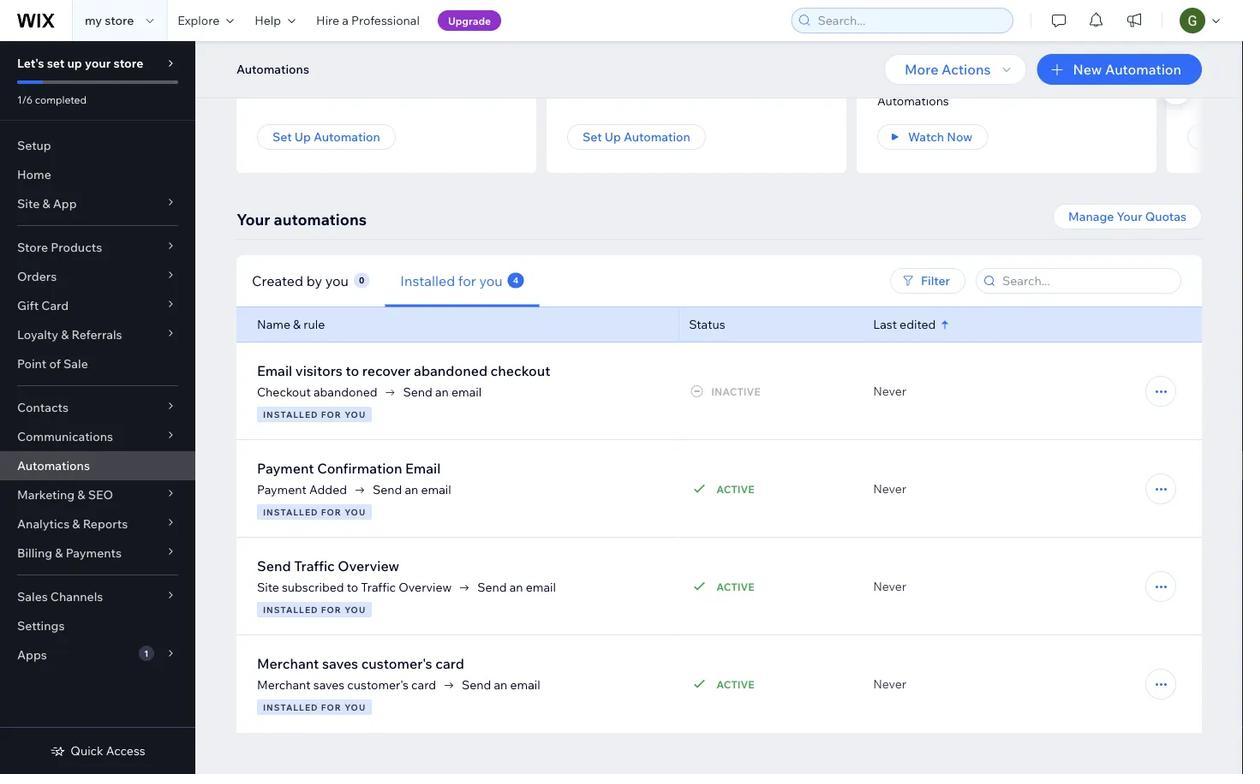 Task type: describe. For each thing, give the bounding box(es) containing it.
2 merchant from the top
[[257, 678, 311, 693]]

quick access
[[71, 744, 145, 759]]

overdue inside send 2 reminders a week apart if an invoice is overdue
[[376, 82, 429, 99]]

gift card
[[17, 298, 69, 313]]

seo
[[88, 488, 113, 503]]

loyalty & referrals
[[17, 327, 122, 342]]

week inside send 2 reminders a week apart if an invoice is overdue
[[422, 62, 456, 79]]

1 horizontal spatial email
[[405, 460, 441, 477]]

1 vertical spatial saves
[[313, 678, 345, 693]]

loyalty
[[17, 327, 58, 342]]

more actions button
[[884, 54, 1027, 85]]

an inside send 2 reminders a week apart if an invoice is overdue
[[295, 82, 310, 99]]

watch inside tip how to use automations watch a short video to learn the basics of wix automations
[[878, 78, 913, 93]]

0 vertical spatial email
[[257, 363, 292, 380]]

apart
[[459, 62, 494, 79]]

email for merchant saves customer's card
[[510, 678, 541, 693]]

is inside notify customers when their invoice is a week overdue
[[654, 82, 664, 99]]

to for site subscribed to traffic overview
[[347, 580, 358, 595]]

sidebar element
[[0, 41, 195, 775]]

you for visitors
[[345, 409, 366, 420]]

& for marketing
[[77, 488, 85, 503]]

checkout abandoned
[[257, 385, 378, 400]]

quotas
[[1146, 209, 1187, 224]]

store
[[17, 240, 48, 255]]

filter
[[921, 273, 950, 288]]

channels
[[50, 590, 103, 605]]

let's set up your store
[[17, 56, 143, 71]]

1
[[144, 648, 149, 659]]

get paid o
[[1188, 34, 1243, 47]]

rule
[[304, 317, 325, 332]]

site subscribed to traffic overview
[[257, 580, 452, 595]]

gift card button
[[0, 291, 195, 321]]

installed for merchant
[[263, 702, 318, 713]]

hire a professional link
[[306, 0, 430, 41]]

2 merchant saves customer's card from the top
[[257, 678, 436, 693]]

payment added
[[257, 482, 347, 497]]

for for visitors
[[321, 409, 342, 420]]

email for send traffic overview
[[526, 580, 556, 595]]

checkout
[[491, 363, 551, 380]]

on for 2nd set up automation button
[[617, 34, 633, 47]]

the
[[1036, 78, 1054, 93]]

a inside tip how to use automations watch a short video to learn the basics of wix automations
[[916, 78, 923, 93]]

0
[[359, 275, 365, 286]]

contacts button
[[0, 393, 195, 422]]

& for billing
[[55, 546, 63, 561]]

store inside sidebar element
[[113, 56, 143, 71]]

point of sale
[[17, 357, 88, 372]]

0 vertical spatial abandoned
[[414, 363, 488, 380]]

more actions
[[905, 61, 991, 78]]

upgrade button
[[438, 10, 501, 31]]

customers
[[648, 62, 716, 79]]

home link
[[0, 160, 195, 189]]

0 horizontal spatial abandoned
[[314, 385, 378, 400]]

1 merchant saves customer's card from the top
[[257, 656, 464, 673]]

you for installed for you
[[479, 272, 503, 289]]

filter button
[[890, 268, 966, 294]]

of inside sidebar element
[[49, 357, 61, 372]]

set up automation for 2nd set up automation button
[[583, 129, 691, 144]]

marketing & seo
[[17, 488, 113, 503]]

products
[[51, 240, 102, 255]]

their
[[758, 62, 788, 79]]

completed
[[35, 93, 87, 106]]

a inside send 2 reminders a week apart if an invoice is overdue
[[411, 62, 419, 79]]

1 get from the left
[[257, 34, 278, 47]]

you for created by you
[[325, 272, 349, 289]]

store products
[[17, 240, 102, 255]]

use
[[927, 54, 949, 71]]

for
[[458, 272, 476, 289]]

created by you
[[252, 272, 349, 289]]

let's
[[17, 56, 44, 71]]

site for site subscribed to traffic overview
[[257, 580, 279, 595]]

automations link
[[0, 452, 195, 481]]

paid for get paid on time
[[590, 34, 614, 47]]

added
[[309, 482, 347, 497]]

1 set up automation button from the left
[[257, 124, 396, 150]]

notify
[[605, 62, 645, 79]]

orders button
[[0, 262, 195, 291]]

name & rule
[[257, 317, 325, 332]]

send an email for to
[[403, 385, 482, 400]]

tip
[[878, 34, 894, 47]]

sales
[[17, 590, 48, 605]]

automations inside tip how to use automations watch a short video to learn the basics of wix automations
[[878, 93, 949, 108]]

help
[[255, 13, 281, 28]]

orders
[[17, 269, 57, 284]]

1 category image from the left
[[257, 68, 283, 93]]

to left learn
[[991, 78, 1002, 93]]

& for site
[[42, 196, 50, 211]]

an for payment confirmation email
[[405, 482, 419, 497]]

watch now button
[[878, 124, 988, 150]]

2 your from the left
[[237, 210, 270, 229]]

billing & payments
[[17, 546, 122, 561]]

automation inside button
[[1105, 61, 1182, 78]]

your automations
[[237, 210, 367, 229]]

0 vertical spatial saves
[[322, 656, 358, 673]]

1/6
[[17, 93, 33, 106]]

installed for you
[[400, 272, 503, 289]]

hire
[[316, 13, 339, 28]]

set for 2nd set up automation button
[[583, 129, 602, 144]]

video
[[957, 78, 988, 93]]

new automation button
[[1037, 54, 1202, 85]]

checkout
[[257, 385, 311, 400]]

setup
[[17, 138, 51, 153]]

tip how to use automations watch a short video to learn the basics of wix automations
[[878, 34, 1130, 108]]

email visitors to recover abandoned checkout
[[257, 363, 551, 380]]

2 set up automation button from the left
[[567, 124, 706, 150]]

quick access button
[[50, 744, 145, 759]]

send an email for overview
[[478, 580, 556, 595]]

payments
[[66, 546, 122, 561]]

0 horizontal spatial traffic
[[294, 558, 335, 575]]

manage
[[1069, 209, 1114, 224]]

an for email visitors to recover abandoned checkout
[[435, 385, 449, 400]]

your
[[85, 56, 111, 71]]

point
[[17, 357, 47, 372]]

last
[[873, 317, 897, 332]]

payment for payment confirmation email
[[257, 460, 314, 477]]

invoice inside send 2 reminders a week apart if an invoice is overdue
[[314, 82, 359, 99]]

payment for payment added
[[257, 482, 307, 497]]

a right hire
[[342, 13, 349, 28]]

of inside tip how to use automations watch a short video to learn the basics of wix automations
[[1095, 78, 1106, 93]]

manage your quotas
[[1069, 209, 1187, 224]]

confirmation
[[317, 460, 402, 477]]

short
[[925, 78, 954, 93]]

1/6 completed
[[17, 93, 87, 106]]

never for payment confirmation email
[[873, 482, 907, 497]]

name
[[257, 317, 290, 332]]

1 paid from the left
[[280, 34, 304, 47]]

for for saves
[[321, 702, 342, 713]]

0 vertical spatial store
[[105, 13, 134, 28]]

watch now
[[908, 129, 973, 144]]

you for traffic
[[345, 605, 366, 615]]

billing & payments button
[[0, 539, 195, 568]]

send an email for email
[[373, 482, 451, 497]]

get for tip
[[1188, 34, 1208, 47]]

installed for you for visitors
[[263, 409, 366, 420]]

o
[[1237, 34, 1243, 47]]

your inside button
[[1117, 209, 1143, 224]]

send inside send 2 reminders a week apart if an invoice is overdue
[[295, 62, 329, 79]]

edited
[[900, 317, 936, 332]]

is inside send 2 reminders a week apart if an invoice is overdue
[[362, 82, 373, 99]]



Task type: locate. For each thing, give the bounding box(es) containing it.
abandoned down visitors
[[314, 385, 378, 400]]

2 up from the left
[[605, 129, 621, 144]]

automations
[[952, 54, 1034, 71], [274, 210, 367, 229]]

site & app button
[[0, 189, 195, 219]]

1 vertical spatial merchant
[[257, 678, 311, 693]]

automations for automations button
[[237, 62, 309, 77]]

0 horizontal spatial up
[[295, 129, 311, 144]]

2 you from the left
[[479, 272, 503, 289]]

installed
[[400, 272, 455, 289]]

0 horizontal spatial set up automation
[[273, 129, 380, 144]]

& left "reports"
[[72, 517, 80, 532]]

1 vertical spatial watch
[[908, 129, 944, 144]]

manage your quotas button
[[1053, 204, 1202, 230]]

0 vertical spatial active
[[717, 483, 755, 496]]

1 vertical spatial week
[[678, 82, 712, 99]]

1 horizontal spatial your
[[1117, 209, 1143, 224]]

0 horizontal spatial category image
[[257, 68, 283, 93]]

2 is from the left
[[654, 82, 664, 99]]

overdue inside notify customers when their invoice is a week overdue
[[715, 82, 768, 99]]

1 vertical spatial payment
[[257, 482, 307, 497]]

time up the notify
[[635, 34, 660, 47]]

search... field down manage
[[998, 269, 1176, 293]]

0 horizontal spatial time
[[325, 34, 350, 47]]

2 overdue from the left
[[715, 82, 768, 99]]

invoice down the notify
[[605, 82, 651, 99]]

0 vertical spatial week
[[422, 62, 456, 79]]

1 set up automation from the left
[[273, 129, 380, 144]]

up down the notify
[[605, 129, 621, 144]]

time down hire
[[325, 34, 350, 47]]

setup link
[[0, 131, 195, 160]]

1 vertical spatial traffic
[[361, 580, 396, 595]]

actions
[[942, 61, 991, 78]]

watch left now
[[908, 129, 944, 144]]

2 horizontal spatial automations
[[878, 93, 949, 108]]

1 vertical spatial site
[[257, 580, 279, 595]]

up
[[67, 56, 82, 71]]

0 horizontal spatial your
[[237, 210, 270, 229]]

3 installed for you from the top
[[263, 605, 366, 615]]

merchant
[[257, 656, 319, 673], [257, 678, 311, 693]]

2 for from the top
[[321, 507, 342, 518]]

week left apart
[[422, 62, 456, 79]]

send for payment confirmation email
[[373, 482, 402, 497]]

last edited
[[873, 317, 936, 332]]

& for analytics
[[72, 517, 80, 532]]

1 vertical spatial card
[[411, 678, 436, 693]]

get for get paid on time
[[567, 34, 588, 47]]

installed for you for confirmation
[[263, 507, 366, 518]]

you
[[325, 272, 349, 289], [479, 272, 503, 289]]

0 horizontal spatial set up automation button
[[257, 124, 396, 150]]

0 horizontal spatial is
[[362, 82, 373, 99]]

set up automation down 2
[[273, 129, 380, 144]]

0 vertical spatial traffic
[[294, 558, 335, 575]]

an for send traffic overview
[[510, 580, 523, 595]]

automations up marketing
[[17, 458, 90, 473]]

2 set from the left
[[583, 129, 602, 144]]

you for saves
[[345, 702, 366, 713]]

2 on from the left
[[617, 34, 633, 47]]

2 invoice from the left
[[605, 82, 651, 99]]

4 you from the top
[[345, 702, 366, 713]]

my store
[[85, 13, 134, 28]]

traffic
[[294, 558, 335, 575], [361, 580, 396, 595]]

1 horizontal spatial site
[[257, 580, 279, 595]]

you right by
[[325, 272, 349, 289]]

list containing how to use automations
[[237, 19, 1243, 173]]

set up automation for 1st set up automation button from the left
[[273, 129, 380, 144]]

0 horizontal spatial email
[[257, 363, 292, 380]]

1 payment from the top
[[257, 460, 314, 477]]

1 for from the top
[[321, 409, 342, 420]]

paid left o
[[1211, 34, 1235, 47]]

1 vertical spatial customer's
[[347, 678, 409, 693]]

automations inside button
[[237, 62, 309, 77]]

of left wix
[[1095, 78, 1106, 93]]

on down hire
[[306, 34, 323, 47]]

1 vertical spatial active
[[717, 581, 755, 593]]

1 set from the left
[[273, 129, 292, 144]]

0 vertical spatial watch
[[878, 78, 913, 93]]

&
[[42, 196, 50, 211], [293, 317, 301, 332], [61, 327, 69, 342], [77, 488, 85, 503], [72, 517, 80, 532], [55, 546, 63, 561]]

3 for from the top
[[321, 605, 342, 615]]

1 up from the left
[[295, 129, 311, 144]]

2 horizontal spatial get
[[1188, 34, 1208, 47]]

payment up payment added on the left of the page
[[257, 460, 314, 477]]

professional
[[351, 13, 420, 28]]

to for email visitors to recover abandoned checkout
[[346, 363, 359, 380]]

analytics & reports button
[[0, 510, 195, 539]]

automations down short on the top of page
[[878, 93, 949, 108]]

active for send traffic overview
[[717, 581, 755, 593]]

help button
[[244, 0, 306, 41]]

never for merchant saves customer's card
[[873, 677, 907, 692]]

store right my on the left top of page
[[105, 13, 134, 28]]

explore
[[178, 13, 220, 28]]

automation right new in the right top of the page
[[1105, 61, 1182, 78]]

1 vertical spatial automations
[[878, 93, 949, 108]]

active for payment confirmation email
[[717, 483, 755, 496]]

1 vertical spatial overview
[[399, 580, 452, 595]]

1 you from the top
[[345, 409, 366, 420]]

marketing
[[17, 488, 75, 503]]

2 get from the left
[[567, 34, 588, 47]]

1 horizontal spatial you
[[479, 272, 503, 289]]

1 horizontal spatial get paid on time
[[567, 34, 660, 47]]

apps
[[17, 648, 47, 663]]

is
[[362, 82, 373, 99], [654, 82, 664, 99]]

sale
[[63, 357, 88, 372]]

1 horizontal spatial set up automation button
[[567, 124, 706, 150]]

never for email visitors to recover abandoned checkout
[[873, 384, 907, 399]]

& right billing
[[55, 546, 63, 561]]

quick
[[71, 744, 103, 759]]

Search... field
[[813, 9, 1008, 33], [998, 269, 1176, 293]]

2 get paid on time from the left
[[567, 34, 660, 47]]

0 vertical spatial search... field
[[813, 9, 1008, 33]]

automations up by
[[274, 210, 367, 229]]

installed for you for saves
[[263, 702, 366, 713]]

hire a professional
[[316, 13, 420, 28]]

2 installed from the top
[[263, 507, 318, 518]]

0 vertical spatial merchant
[[257, 656, 319, 673]]

settings
[[17, 619, 65, 634]]

send for email visitors to recover abandoned checkout
[[403, 385, 433, 400]]

0 horizontal spatial invoice
[[314, 82, 359, 99]]

1 horizontal spatial of
[[1095, 78, 1106, 93]]

automations down help button
[[237, 62, 309, 77]]

to for tip how to use automations watch a short video to learn the basics of wix automations
[[910, 54, 923, 71]]

if
[[497, 62, 505, 79]]

list
[[237, 19, 1243, 173]]

billing
[[17, 546, 52, 561]]

send
[[295, 62, 329, 79], [403, 385, 433, 400], [373, 482, 402, 497], [257, 558, 291, 575], [478, 580, 507, 595], [462, 678, 491, 693]]

store right the your at the left
[[113, 56, 143, 71]]

automations up video at the right top
[[952, 54, 1034, 71]]

merchant saves customer's card
[[257, 656, 464, 673], [257, 678, 436, 693]]

& left rule
[[293, 317, 301, 332]]

2 horizontal spatial automation
[[1105, 61, 1182, 78]]

0 horizontal spatial site
[[17, 196, 40, 211]]

invoice inside notify customers when their invoice is a week overdue
[[605, 82, 651, 99]]

site for site & app
[[17, 196, 40, 211]]

installed for send
[[263, 605, 318, 615]]

& for loyalty
[[61, 327, 69, 342]]

3 you from the top
[[345, 605, 366, 615]]

& left 'app'
[[42, 196, 50, 211]]

automation for 2nd set up automation button
[[624, 129, 691, 144]]

& right loyalty
[[61, 327, 69, 342]]

visitors
[[295, 363, 343, 380]]

send 2 reminders a week apart if an invoice is overdue
[[295, 62, 505, 99]]

on
[[306, 34, 323, 47], [617, 34, 633, 47]]

0 horizontal spatial of
[[49, 357, 61, 372]]

on for 1st set up automation button from the left
[[306, 34, 323, 47]]

1 your from the left
[[1117, 209, 1143, 224]]

sales channels
[[17, 590, 103, 605]]

1 horizontal spatial week
[[678, 82, 712, 99]]

2 time from the left
[[635, 34, 660, 47]]

for for traffic
[[321, 605, 342, 615]]

0 horizontal spatial on
[[306, 34, 323, 47]]

installed for payment
[[263, 507, 318, 518]]

1 on from the left
[[306, 34, 323, 47]]

abandoned right recover
[[414, 363, 488, 380]]

paid up the notify
[[590, 34, 614, 47]]

3 active from the top
[[717, 678, 755, 691]]

0 horizontal spatial paid
[[280, 34, 304, 47]]

0 horizontal spatial set
[[273, 129, 292, 144]]

0 horizontal spatial automations
[[17, 458, 90, 473]]

settings link
[[0, 612, 195, 641]]

3 paid from the left
[[1211, 34, 1235, 47]]

when
[[720, 62, 754, 79]]

send an email
[[403, 385, 482, 400], [373, 482, 451, 497], [478, 580, 556, 595], [462, 678, 541, 693]]

analytics & reports
[[17, 517, 128, 532]]

site inside dropdown button
[[17, 196, 40, 211]]

1 invoice from the left
[[314, 82, 359, 99]]

1 horizontal spatial overdue
[[715, 82, 768, 99]]

1 horizontal spatial category image
[[1188, 68, 1214, 93]]

1 vertical spatial of
[[49, 357, 61, 372]]

recover
[[362, 363, 411, 380]]

tab list containing created by you
[[237, 255, 727, 307]]

& for name
[[293, 317, 301, 332]]

active for merchant saves customer's card
[[717, 678, 755, 691]]

loyalty & referrals button
[[0, 321, 195, 350]]

0 horizontal spatial overdue
[[376, 82, 429, 99]]

invoice
[[314, 82, 359, 99], [605, 82, 651, 99]]

1 active from the top
[[717, 483, 755, 496]]

1 you from the left
[[325, 272, 349, 289]]

set up automation down the notify
[[583, 129, 691, 144]]

0 vertical spatial customer's
[[361, 656, 432, 673]]

1 is from the left
[[362, 82, 373, 99]]

1 installed for you from the top
[[263, 409, 366, 420]]

new
[[1073, 61, 1102, 78]]

new automation
[[1073, 61, 1182, 78]]

0 vertical spatial card
[[436, 656, 464, 673]]

get paid on time down hire
[[257, 34, 350, 47]]

overdue down reminders
[[376, 82, 429, 99]]

1 horizontal spatial abandoned
[[414, 363, 488, 380]]

1 vertical spatial email
[[405, 460, 441, 477]]

category image down help button
[[257, 68, 283, 93]]

0 horizontal spatial automation
[[314, 129, 380, 144]]

traffic up subscribed
[[294, 558, 335, 575]]

4 for from the top
[[321, 702, 342, 713]]

4 never from the top
[[873, 677, 907, 692]]

search... field up tip
[[813, 9, 1008, 33]]

0 horizontal spatial automations
[[274, 210, 367, 229]]

get
[[257, 34, 278, 47], [567, 34, 588, 47], [1188, 34, 1208, 47]]

send for merchant saves customer's card
[[462, 678, 491, 693]]

email for email visitors to recover abandoned checkout
[[452, 385, 482, 400]]

4 installed from the top
[[263, 702, 318, 713]]

gift
[[17, 298, 39, 313]]

1 vertical spatial store
[[113, 56, 143, 71]]

email up checkout
[[257, 363, 292, 380]]

card
[[41, 298, 69, 313]]

automations
[[237, 62, 309, 77], [878, 93, 949, 108], [17, 458, 90, 473]]

automations inside tip how to use automations watch a short video to learn the basics of wix automations
[[952, 54, 1034, 71]]

a inside notify customers when their invoice is a week overdue
[[667, 82, 675, 99]]

payment confirmation email
[[257, 460, 441, 477]]

communications
[[17, 429, 113, 444]]

email for payment confirmation email
[[421, 482, 451, 497]]

1 horizontal spatial invoice
[[605, 82, 651, 99]]

automation for 1st set up automation button from the left
[[314, 129, 380, 144]]

up
[[295, 129, 311, 144], [605, 129, 621, 144]]

1 horizontal spatial traffic
[[361, 580, 396, 595]]

point of sale link
[[0, 350, 195, 379]]

& inside "dropdown button"
[[55, 546, 63, 561]]

1 horizontal spatial get
[[567, 34, 588, 47]]

of left sale
[[49, 357, 61, 372]]

a left short on the top of page
[[916, 78, 923, 93]]

1 installed from the top
[[263, 409, 318, 420]]

1 horizontal spatial set up automation
[[583, 129, 691, 144]]

week
[[422, 62, 456, 79], [678, 82, 712, 99]]

0 vertical spatial payment
[[257, 460, 314, 477]]

1 vertical spatial search... field
[[998, 269, 1176, 293]]

your
[[1117, 209, 1143, 224], [237, 210, 270, 229]]

site left subscribed
[[257, 580, 279, 595]]

status
[[689, 317, 726, 332]]

1 horizontal spatial is
[[654, 82, 664, 99]]

home
[[17, 167, 51, 182]]

2 vertical spatial active
[[717, 678, 755, 691]]

inactive
[[712, 385, 761, 398]]

paid for tip
[[1211, 34, 1235, 47]]

you right for
[[479, 272, 503, 289]]

customer's
[[361, 656, 432, 673], [347, 678, 409, 693]]

3 installed from the top
[[263, 605, 318, 615]]

email
[[257, 363, 292, 380], [405, 460, 441, 477]]

set
[[47, 56, 65, 71]]

paid down help
[[280, 34, 304, 47]]

1 time from the left
[[325, 34, 350, 47]]

0 vertical spatial automations
[[237, 62, 309, 77]]

2 active from the top
[[717, 581, 755, 593]]

week down customers
[[678, 82, 712, 99]]

0 horizontal spatial get
[[257, 34, 278, 47]]

2 you from the top
[[345, 507, 366, 518]]

up down automations button
[[295, 129, 311, 144]]

set up automation button down the notify
[[567, 124, 706, 150]]

get paid on time
[[257, 34, 350, 47], [567, 34, 660, 47]]

basics
[[1057, 78, 1092, 93]]

1 horizontal spatial automations
[[237, 62, 309, 77]]

1 horizontal spatial up
[[605, 129, 621, 144]]

2
[[332, 62, 339, 79]]

on up the notify
[[617, 34, 633, 47]]

automations for automations link on the left bottom
[[17, 458, 90, 473]]

your left quotas
[[1117, 209, 1143, 224]]

automation down notify customers when their invoice is a week overdue
[[624, 129, 691, 144]]

payment left added
[[257, 482, 307, 497]]

1 horizontal spatial paid
[[590, 34, 614, 47]]

1 horizontal spatial time
[[635, 34, 660, 47]]

2 never from the top
[[873, 482, 907, 497]]

0 vertical spatial automations
[[952, 54, 1034, 71]]

1 horizontal spatial on
[[617, 34, 633, 47]]

now
[[947, 129, 973, 144]]

0 horizontal spatial you
[[325, 272, 349, 289]]

automations inside sidebar element
[[17, 458, 90, 473]]

set up automation button down 2
[[257, 124, 396, 150]]

set for 1st set up automation button from the left
[[273, 129, 292, 144]]

learn
[[1005, 78, 1033, 93]]

category image down the get paid o
[[1188, 68, 1214, 93]]

1 horizontal spatial automation
[[624, 129, 691, 144]]

to
[[910, 54, 923, 71], [991, 78, 1002, 93], [346, 363, 359, 380], [347, 580, 358, 595]]

how
[[878, 54, 907, 71]]

email right confirmation
[[405, 460, 441, 477]]

watch inside button
[[908, 129, 944, 144]]

1 vertical spatial automations
[[274, 210, 367, 229]]

an for merchant saves customer's card
[[494, 678, 508, 693]]

traffic down send traffic overview
[[361, 580, 396, 595]]

send traffic overview
[[257, 558, 399, 575]]

never for send traffic overview
[[873, 579, 907, 594]]

1 merchant from the top
[[257, 656, 319, 673]]

0 vertical spatial overview
[[338, 558, 399, 575]]

3 get from the left
[[1188, 34, 1208, 47]]

is down reminders
[[362, 82, 373, 99]]

site & app
[[17, 196, 77, 211]]

watch down how
[[878, 78, 913, 93]]

2 set up automation from the left
[[583, 129, 691, 144]]

is down customers
[[654, 82, 664, 99]]

1 get paid on time from the left
[[257, 34, 350, 47]]

installed for you for traffic
[[263, 605, 366, 615]]

you for confirmation
[[345, 507, 366, 518]]

0 vertical spatial site
[[17, 196, 40, 211]]

0 vertical spatial of
[[1095, 78, 1106, 93]]

2 payment from the top
[[257, 482, 307, 497]]

payment
[[257, 460, 314, 477], [257, 482, 307, 497]]

4 installed for you from the top
[[263, 702, 366, 713]]

installed for email
[[263, 409, 318, 420]]

2 installed for you from the top
[[263, 507, 366, 518]]

to down send traffic overview
[[347, 580, 358, 595]]

a right reminders
[[411, 62, 419, 79]]

email
[[452, 385, 482, 400], [421, 482, 451, 497], [526, 580, 556, 595], [510, 678, 541, 693]]

more
[[905, 61, 939, 78]]

0 horizontal spatial get paid on time
[[257, 34, 350, 47]]

upgrade
[[448, 14, 491, 27]]

active
[[717, 483, 755, 496], [717, 581, 755, 593], [717, 678, 755, 691]]

1 vertical spatial merchant saves customer's card
[[257, 678, 436, 693]]

0 vertical spatial merchant saves customer's card
[[257, 656, 464, 673]]

overdue down 'when'
[[715, 82, 768, 99]]

week inside notify customers when their invoice is a week overdue
[[678, 82, 712, 99]]

1 never from the top
[[873, 384, 907, 399]]

to right visitors
[[346, 363, 359, 380]]

site down home
[[17, 196, 40, 211]]

1 horizontal spatial automations
[[952, 54, 1034, 71]]

tab list
[[237, 255, 727, 307]]

3 never from the top
[[873, 579, 907, 594]]

1 horizontal spatial set
[[583, 129, 602, 144]]

get paid on time up the notify
[[567, 34, 660, 47]]

for for confirmation
[[321, 507, 342, 518]]

0 horizontal spatial week
[[422, 62, 456, 79]]

2 vertical spatial automations
[[17, 458, 90, 473]]

1 overdue from the left
[[376, 82, 429, 99]]

1 vertical spatial abandoned
[[314, 385, 378, 400]]

2 paid from the left
[[590, 34, 614, 47]]

invoice down 2
[[314, 82, 359, 99]]

send an email for customer's
[[462, 678, 541, 693]]

referrals
[[72, 327, 122, 342]]

set up automation
[[273, 129, 380, 144], [583, 129, 691, 144]]

2 category image from the left
[[1188, 68, 1214, 93]]

2 horizontal spatial paid
[[1211, 34, 1235, 47]]

category image
[[257, 68, 283, 93], [1188, 68, 1214, 93]]

automation down 2
[[314, 129, 380, 144]]

send for send traffic overview
[[478, 580, 507, 595]]

& left seo
[[77, 488, 85, 503]]

a down customers
[[667, 82, 675, 99]]

a
[[342, 13, 349, 28], [411, 62, 419, 79], [916, 78, 923, 93], [667, 82, 675, 99]]

to left use
[[910, 54, 923, 71]]

your up created
[[237, 210, 270, 229]]



Task type: vqa. For each thing, say whether or not it's contained in the screenshot.
Sale
yes



